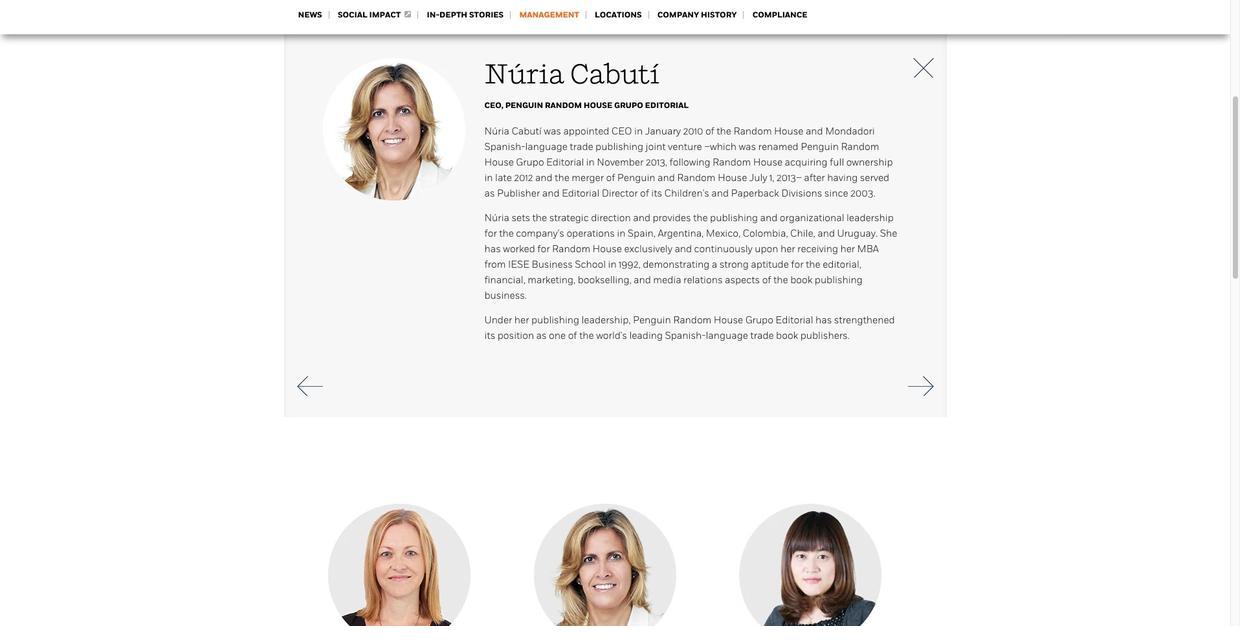 Task type: describe. For each thing, give the bounding box(es) containing it.
in-
[[427, 10, 440, 20]]

random down –which
[[713, 157, 751, 168]]

1 vertical spatial was
[[739, 141, 756, 153]]

publisher
[[497, 188, 540, 199]]

served
[[860, 172, 890, 184]]

relations
[[684, 274, 723, 286]]

depth
[[440, 10, 467, 20]]

media
[[653, 274, 681, 286]]

having
[[827, 172, 858, 184]]

under
[[485, 315, 512, 326]]

trade inside núria cabutí was appointed ceo in january 2010 of  the random house and mondadori spanish-language trade publishing joint venture –which was renamed penguin random house grupo editorial in november 2013, following random house acquiring full ownership in late 2012 and the merger of penguin and random house july 1, 2013– after having served as publisher and editorial director of its children's and paperback divisions since 2003.
[[570, 141, 593, 153]]

publishing inside under her publishing leadership, penguin random house grupo editorial has strengthened its position as one of the world's leading spanish-language trade book publishers.
[[531, 315, 579, 326]]

random down following
[[677, 172, 716, 184]]

the inside under her publishing leadership, penguin random house grupo editorial has strengthened its position as one of the world's leading spanish-language trade book publishers.
[[579, 330, 594, 342]]

business.
[[485, 290, 527, 302]]

the up worked
[[499, 228, 514, 240]]

–which
[[704, 141, 737, 153]]

random down núria cabutí
[[545, 100, 582, 111]]

of right director
[[640, 188, 649, 199]]

editorial up merger
[[546, 157, 584, 168]]

in down direction at the top of page
[[617, 228, 626, 240]]

locations link
[[595, 10, 642, 20]]

full
[[830, 157, 844, 168]]

provides
[[653, 212, 691, 224]]

direction
[[591, 212, 631, 224]]

financial,
[[485, 274, 526, 286]]

language inside núria cabutí was appointed ceo in january 2010 of  the random house and mondadori spanish-language trade publishing joint venture –which was renamed penguin random house grupo editorial in november 2013, following random house acquiring full ownership in late 2012 and the merger of penguin and random house july 1, 2013– after having served as publisher and editorial director of its children's and paperback divisions since 2003.
[[525, 141, 568, 153]]

locations
[[595, 10, 642, 20]]

has inside núria sets the strategic direction and provides the publishing and organizational leadership for the company's operations in spain, argentina, mexico, colombia, chile, and uruguay. she has worked for random house exclusively and continuously upon her receiving her mba from iese business school in 1992, demonstrating a strong aptitude for the editorial, financial, marketing, bookselling, and media relations aspects of the book publishing business.
[[485, 243, 501, 255]]

1992,
[[619, 259, 641, 271]]

publishing up mexico,
[[710, 212, 758, 224]]

the up argentina,
[[693, 212, 708, 224]]

and right 2012
[[535, 172, 553, 184]]

under her publishing leadership, penguin random house grupo editorial has strengthened its position as one of the world's leading spanish-language trade book publishers.
[[485, 315, 895, 342]]

the up company's at the top left
[[532, 212, 547, 224]]

acquiring
[[785, 157, 828, 168]]

its inside núria cabutí was appointed ceo in january 2010 of  the random house and mondadori spanish-language trade publishing joint venture –which was renamed penguin random house grupo editorial in november 2013, following random house acquiring full ownership in late 2012 and the merger of penguin and random house july 1, 2013– after having served as publisher and editorial director of its children's and paperback divisions since 2003.
[[651, 188, 662, 199]]

social
[[338, 10, 368, 20]]

colombia,
[[743, 228, 788, 240]]

strong
[[720, 259, 749, 271]]

has inside under her publishing leadership, penguin random house grupo editorial has strengthened its position as one of the world's leading spanish-language trade book publishers.
[[816, 315, 832, 326]]

social impact
[[338, 10, 401, 20]]

núria for núria sets the strategic direction and provides the publishing and organizational leadership for the company's operations in spain, argentina, mexico, colombia, chile, and uruguay. she has worked for random house exclusively and continuously upon her receiving her mba from iese business school in 1992, demonstrating a strong aptitude for the editorial, financial, marketing, bookselling, and media relations aspects of the book publishing business.
[[485, 212, 509, 224]]

grupo inside núria cabutí was appointed ceo in january 2010 of  the random house and mondadori spanish-language trade publishing joint venture –which was renamed penguin random house grupo editorial in november 2013, following random house acquiring full ownership in late 2012 and the merger of penguin and random house july 1, 2013– after having served as publisher and editorial director of its children's and paperback divisions since 2003.
[[516, 157, 544, 168]]

mexico,
[[706, 228, 741, 240]]

1 horizontal spatial grupo
[[614, 100, 643, 111]]

bookselling,
[[578, 274, 632, 286]]

mondadori
[[825, 126, 875, 137]]

grupo inside under her publishing leadership, penguin random house grupo editorial has strengthened its position as one of the world's leading spanish-language trade book publishers.
[[745, 315, 773, 326]]

núria sets the strategic direction and provides the publishing and organizational leadership for the company's operations in spain, argentina, mexico, colombia, chile, and uruguay. she has worked for random house exclusively and continuously upon her receiving her mba from iese business school in 1992, demonstrating a strong aptitude for the editorial, financial, marketing, bookselling, and media relations aspects of the book publishing business.
[[485, 212, 897, 302]]

and up spain,
[[633, 212, 651, 224]]

leading
[[629, 330, 663, 342]]

management link
[[519, 10, 579, 20]]

book inside núria sets the strategic direction and provides the publishing and organizational leadership for the company's operations in spain, argentina, mexico, colombia, chile, and uruguay. she has worked for random house exclusively and continuously upon her receiving her mba from iese business school in 1992, demonstrating a strong aptitude for the editorial, financial, marketing, bookselling, and media relations aspects of the book publishing business.
[[790, 274, 813, 286]]

following
[[670, 157, 711, 168]]

in left late
[[485, 172, 493, 184]]

children's
[[664, 188, 709, 199]]

demonstrating
[[643, 259, 710, 271]]

divisions
[[781, 188, 822, 199]]

publishing inside núria cabutí was appointed ceo in january 2010 of  the random house and mondadori spanish-language trade publishing joint venture –which was renamed penguin random house grupo editorial in november 2013, following random house acquiring full ownership in late 2012 and the merger of penguin and random house july 1, 2013– after having served as publisher and editorial director of its children's and paperback divisions since 2003.
[[596, 141, 644, 153]]

the up –which
[[717, 126, 731, 137]]

0 horizontal spatial for
[[485, 228, 497, 240]]

joint
[[646, 141, 666, 153]]

the down receiving on the right top of page
[[806, 259, 821, 271]]

mba
[[857, 243, 879, 255]]

ceo,
[[485, 100, 503, 111]]

she
[[880, 228, 897, 240]]

november
[[597, 157, 644, 168]]

strategic
[[549, 212, 589, 224]]

and right children's on the right of page
[[712, 188, 729, 199]]

2013,
[[646, 157, 667, 168]]

núria for núria cabutí was appointed ceo in january 2010 of  the random house and mondadori spanish-language trade publishing joint venture –which was renamed penguin random house grupo editorial in november 2013, following random house acquiring full ownership in late 2012 and the merger of penguin and random house july 1, 2013– after having served as publisher and editorial director of its children's and paperback divisions since 2003.
[[485, 126, 509, 137]]

after
[[804, 172, 825, 184]]

one
[[549, 330, 566, 342]]

aptitude
[[751, 259, 789, 271]]

penguin random house
[[547, 1, 658, 12]]

book inside under her publishing leadership, penguin random house grupo editorial has strengthened its position as one of the world's leading spanish-language trade book publishers.
[[776, 330, 798, 342]]

and up strategic
[[542, 188, 560, 199]]

receiving
[[798, 243, 838, 255]]

iese
[[508, 259, 530, 271]]

late
[[495, 172, 512, 184]]

in-depth stories link
[[427, 10, 504, 20]]

strengthened
[[834, 315, 895, 326]]

in right ceo
[[634, 126, 643, 137]]

impact
[[369, 10, 401, 20]]

in-depth stories
[[427, 10, 504, 20]]

renamed
[[758, 141, 799, 153]]

spain,
[[628, 228, 656, 240]]

company history link
[[658, 10, 737, 20]]

the left merger
[[555, 172, 570, 184]]

upon
[[755, 243, 778, 255]]

núria for núria cabutí
[[485, 58, 565, 91]]

operations
[[567, 228, 615, 240]]

school
[[575, 259, 606, 271]]

of up director
[[606, 172, 615, 184]]

company
[[658, 10, 699, 20]]

2 vertical spatial for
[[791, 259, 804, 271]]

appointed
[[563, 126, 609, 137]]

its inside under her publishing leadership, penguin random house grupo editorial has strengthened its position as one of the world's leading spanish-language trade book publishers.
[[485, 330, 495, 342]]

marketing,
[[528, 274, 576, 286]]

random right management
[[588, 1, 626, 12]]

editorial inside under her publishing leadership, penguin random house grupo editorial has strengthened its position as one of the world's leading spanish-language trade book publishers.
[[776, 315, 813, 326]]

penguin right ceo,
[[505, 100, 543, 111]]

her inside under her publishing leadership, penguin random house grupo editorial has strengthened its position as one of the world's leading spanish-language trade book publishers.
[[515, 315, 529, 326]]

editorial up january on the top right of the page
[[645, 100, 689, 111]]

argentina,
[[658, 228, 704, 240]]

worked
[[503, 243, 535, 255]]

núria cabutí
[[485, 58, 660, 91]]

0 vertical spatial was
[[544, 126, 561, 137]]

spanish- inside under her publishing leadership, penguin random house grupo editorial has strengthened its position as one of the world's leading spanish-language trade book publishers.
[[665, 330, 706, 342]]

position
[[498, 330, 534, 342]]

leadership,
[[582, 315, 631, 326]]

as inside under her publishing leadership, penguin random house grupo editorial has strengthened its position as one of the world's leading spanish-language trade book publishers.
[[536, 330, 547, 342]]



Task type: locate. For each thing, give the bounding box(es) containing it.
0 vertical spatial has
[[485, 243, 501, 255]]

núria up ceo,
[[485, 58, 565, 91]]

the
[[717, 126, 731, 137], [555, 172, 570, 184], [532, 212, 547, 224], [693, 212, 708, 224], [499, 228, 514, 240], [806, 259, 821, 271], [774, 274, 788, 286], [579, 330, 594, 342]]

publishing
[[596, 141, 644, 153], [710, 212, 758, 224], [815, 274, 863, 286], [531, 315, 579, 326]]

1 núria from the top
[[485, 58, 565, 91]]

2 horizontal spatial her
[[840, 243, 855, 255]]

house
[[628, 1, 658, 12], [584, 100, 612, 111], [774, 126, 804, 137], [485, 157, 514, 168], [753, 157, 783, 168], [718, 172, 747, 184], [593, 243, 622, 255], [714, 315, 743, 326]]

1 vertical spatial núria
[[485, 126, 509, 137]]

1,
[[770, 172, 774, 184]]

1 vertical spatial spanish-
[[665, 330, 706, 342]]

continuously
[[694, 243, 753, 255]]

was
[[544, 126, 561, 137], [739, 141, 756, 153]]

1 horizontal spatial her
[[781, 243, 795, 255]]

as left the publisher on the top of the page
[[485, 188, 495, 199]]

grupo up 2012
[[516, 157, 544, 168]]

its up the provides
[[651, 188, 662, 199]]

chile,
[[790, 228, 815, 240]]

2 horizontal spatial for
[[791, 259, 804, 271]]

cabutí for núria cabutí
[[570, 58, 660, 91]]

2013–
[[777, 172, 802, 184]]

has up publishers.
[[816, 315, 832, 326]]

and up 'acquiring'
[[806, 126, 823, 137]]

0 horizontal spatial language
[[525, 141, 568, 153]]

has
[[485, 243, 501, 255], [816, 315, 832, 326]]

0 vertical spatial núria
[[485, 58, 565, 91]]

cabutí up 2012
[[512, 126, 542, 137]]

trade
[[570, 141, 593, 153], [750, 330, 774, 342]]

and up colombia, in the right of the page
[[760, 212, 778, 224]]

compliance link
[[753, 10, 808, 20]]

of right 2010
[[706, 126, 715, 137]]

since
[[825, 188, 848, 199]]

0 vertical spatial language
[[525, 141, 568, 153]]

2 vertical spatial grupo
[[745, 315, 773, 326]]

grupo up ceo
[[614, 100, 643, 111]]

1 horizontal spatial spanish-
[[665, 330, 706, 342]]

language down aspects
[[706, 330, 748, 342]]

management
[[519, 10, 579, 20]]

ownership
[[846, 157, 893, 168]]

1 horizontal spatial cabutí
[[570, 58, 660, 91]]

penguin left "locations"
[[547, 1, 586, 12]]

as inside núria cabutí was appointed ceo in january 2010 of  the random house and mondadori spanish-language trade publishing joint venture –which was renamed penguin random house grupo editorial in november 2013, following random house acquiring full ownership in late 2012 and the merger of penguin and random house july 1, 2013– after having served as publisher and editorial director of its children's and paperback divisions since 2003.
[[485, 188, 495, 199]]

venture
[[668, 141, 702, 153]]

núria inside núria sets the strategic direction and provides the publishing and organizational leadership for the company's operations in spain, argentina, mexico, colombia, chile, and uruguay. she has worked for random house exclusively and continuously upon her receiving her mba from iese business school in 1992, demonstrating a strong aptitude for the editorial, financial, marketing, bookselling, and media relations aspects of the book publishing business.
[[485, 212, 509, 224]]

language inside under her publishing leadership, penguin random house grupo editorial has strengthened its position as one of the world's leading spanish-language trade book publishers.
[[706, 330, 748, 342]]

cabutí inside núria cabutí was appointed ceo in january 2010 of  the random house and mondadori spanish-language trade publishing joint venture –which was renamed penguin random house grupo editorial in november 2013, following random house acquiring full ownership in late 2012 and the merger of penguin and random house july 1, 2013– after having served as publisher and editorial director of its children's and paperback divisions since 2003.
[[512, 126, 542, 137]]

0 vertical spatial spanish-
[[485, 141, 525, 153]]

january
[[645, 126, 681, 137]]

cabutí up 'ceo, penguin random house grupo editorial'
[[570, 58, 660, 91]]

as left one
[[536, 330, 547, 342]]

for down company's at the top left
[[537, 243, 550, 255]]

penguin
[[547, 1, 586, 12], [505, 100, 543, 111], [801, 141, 839, 153], [617, 172, 655, 184], [633, 315, 671, 326]]

penguin up leading
[[633, 315, 671, 326]]

penguin inside under her publishing leadership, penguin random house grupo editorial has strengthened its position as one of the world's leading spanish-language trade book publishers.
[[633, 315, 671, 326]]

1 vertical spatial book
[[776, 330, 798, 342]]

0 vertical spatial as
[[485, 188, 495, 199]]

sets
[[512, 212, 530, 224]]

in up merger
[[586, 157, 595, 168]]

house inside núria sets the strategic direction and provides the publishing and organizational leadership for the company's operations in spain, argentina, mexico, colombia, chile, and uruguay. she has worked for random house exclusively and continuously upon her receiving her mba from iese business school in 1992, demonstrating a strong aptitude for the editorial, financial, marketing, bookselling, and media relations aspects of the book publishing business.
[[593, 243, 622, 255]]

0 vertical spatial cabutí
[[570, 58, 660, 91]]

was left appointed
[[544, 126, 561, 137]]

the down leadership,
[[579, 330, 594, 342]]

organizational
[[780, 212, 844, 224]]

editorial up publishers.
[[776, 315, 813, 326]]

random inside núria sets the strategic direction and provides the publishing and organizational leadership for the company's operations in spain, argentina, mexico, colombia, chile, and uruguay. she has worked for random house exclusively and continuously upon her receiving her mba from iese business school in 1992, demonstrating a strong aptitude for the editorial, financial, marketing, bookselling, and media relations aspects of the book publishing business.
[[552, 243, 590, 255]]

company's
[[516, 228, 564, 240]]

of inside under her publishing leadership, penguin random house grupo editorial has strengthened its position as one of the world's leading spanish-language trade book publishers.
[[568, 330, 577, 342]]

a
[[712, 259, 717, 271]]

in up bookselling,
[[608, 259, 617, 271]]

editorial,
[[823, 259, 862, 271]]

2003.
[[851, 188, 876, 199]]

núria
[[485, 58, 565, 91], [485, 126, 509, 137], [485, 212, 509, 224]]

leadership
[[847, 212, 894, 224]]

0 vertical spatial its
[[651, 188, 662, 199]]

her up editorial,
[[840, 243, 855, 255]]

publishing down editorial,
[[815, 274, 863, 286]]

núria cabutí was appointed ceo in january 2010 of  the random house and mondadori spanish-language trade publishing joint venture –which was renamed penguin random house grupo editorial in november 2013, following random house acquiring full ownership in late 2012 and the merger of penguin and random house july 1, 2013– after having served as publisher and editorial director of its children's and paperback divisions since 2003.
[[485, 126, 893, 199]]

random down relations
[[673, 315, 712, 326]]

and down 1992,
[[634, 274, 651, 286]]

1 vertical spatial its
[[485, 330, 495, 342]]

1 vertical spatial language
[[706, 330, 748, 342]]

1 horizontal spatial for
[[537, 243, 550, 255]]

2 núria from the top
[[485, 126, 509, 137]]

july
[[749, 172, 767, 184]]

1 horizontal spatial was
[[739, 141, 756, 153]]

0 horizontal spatial was
[[544, 126, 561, 137]]

for up from
[[485, 228, 497, 240]]

news link
[[298, 10, 322, 20]]

0 vertical spatial for
[[485, 228, 497, 240]]

of right one
[[568, 330, 577, 342]]

stories
[[469, 10, 504, 20]]

2 vertical spatial núria
[[485, 212, 509, 224]]

merger
[[572, 172, 604, 184]]

was right –which
[[739, 141, 756, 153]]

spanish- up late
[[485, 141, 525, 153]]

random up renamed at the right of page
[[734, 126, 772, 137]]

social impact link
[[338, 10, 411, 20]]

0 horizontal spatial grupo
[[516, 157, 544, 168]]

publishing up november
[[596, 141, 644, 153]]

2 horizontal spatial grupo
[[745, 315, 773, 326]]

0 vertical spatial grupo
[[614, 100, 643, 111]]

1 horizontal spatial trade
[[750, 330, 774, 342]]

0 horizontal spatial cabutí
[[512, 126, 542, 137]]

2012
[[514, 172, 533, 184]]

and down 2013,
[[658, 172, 675, 184]]

núria left "sets"
[[485, 212, 509, 224]]

language
[[525, 141, 568, 153], [706, 330, 748, 342]]

penguin up 'acquiring'
[[801, 141, 839, 153]]

house inside under her publishing leadership, penguin random house grupo editorial has strengthened its position as one of the world's leading spanish-language trade book publishers.
[[714, 315, 743, 326]]

language up 2012
[[525, 141, 568, 153]]

1 vertical spatial has
[[816, 315, 832, 326]]

1 horizontal spatial its
[[651, 188, 662, 199]]

editorial
[[645, 100, 689, 111], [546, 157, 584, 168], [562, 188, 600, 199], [776, 315, 813, 326]]

1 horizontal spatial language
[[706, 330, 748, 342]]

1 horizontal spatial has
[[816, 315, 832, 326]]

random inside under her publishing leadership, penguin random house grupo editorial has strengthened its position as one of the world's leading spanish-language trade book publishers.
[[673, 315, 712, 326]]

for
[[485, 228, 497, 240], [537, 243, 550, 255], [791, 259, 804, 271]]

grupo down aspects
[[745, 315, 773, 326]]

ceo
[[612, 126, 632, 137]]

of down aptitude
[[762, 274, 771, 286]]

0 horizontal spatial trade
[[570, 141, 593, 153]]

spanish- inside núria cabutí was appointed ceo in january 2010 of  the random house and mondadori spanish-language trade publishing joint venture –which was renamed penguin random house grupo editorial in november 2013, following random house acquiring full ownership in late 2012 and the merger of penguin and random house july 1, 2013– after having served as publisher and editorial director of its children's and paperback divisions since 2003.
[[485, 141, 525, 153]]

book left publishers.
[[776, 330, 798, 342]]

trade down appointed
[[570, 141, 593, 153]]

cabutí for núria cabutí was appointed ceo in january 2010 of  the random house and mondadori spanish-language trade publishing joint venture –which was renamed penguin random house grupo editorial in november 2013, following random house acquiring full ownership in late 2012 and the merger of penguin and random house july 1, 2013– after having served as publisher and editorial director of its children's and paperback divisions since 2003.
[[512, 126, 542, 137]]

history
[[701, 10, 737, 20]]

spanish- right leading
[[665, 330, 706, 342]]

her right upon
[[781, 243, 795, 255]]

1 vertical spatial grupo
[[516, 157, 544, 168]]

1 vertical spatial as
[[536, 330, 547, 342]]

paperback
[[731, 188, 779, 199]]

núria down ceo,
[[485, 126, 509, 137]]

2010
[[683, 126, 703, 137]]

editorial down merger
[[562, 188, 600, 199]]

1 vertical spatial trade
[[750, 330, 774, 342]]

her
[[781, 243, 795, 255], [840, 243, 855, 255], [515, 315, 529, 326]]

of
[[706, 126, 715, 137], [606, 172, 615, 184], [640, 188, 649, 199], [762, 274, 771, 286], [568, 330, 577, 342]]

1 vertical spatial cabutí
[[512, 126, 542, 137]]

in
[[634, 126, 643, 137], [586, 157, 595, 168], [485, 172, 493, 184], [617, 228, 626, 240], [608, 259, 617, 271]]

3 núria from the top
[[485, 212, 509, 224]]

exclusively
[[624, 243, 673, 255]]

trade inside under her publishing leadership, penguin random house grupo editorial has strengthened its position as one of the world's leading spanish-language trade book publishers.
[[750, 330, 774, 342]]

1 horizontal spatial as
[[536, 330, 547, 342]]

publishing up one
[[531, 315, 579, 326]]

its down "under"
[[485, 330, 495, 342]]

ceo, penguin random house grupo editorial
[[485, 100, 689, 111]]

0 horizontal spatial as
[[485, 188, 495, 199]]

business
[[532, 259, 573, 271]]

penguin down november
[[617, 172, 655, 184]]

company history
[[658, 10, 737, 20]]

news
[[298, 10, 322, 20]]

from
[[485, 259, 506, 271]]

her up position
[[515, 315, 529, 326]]

and
[[806, 126, 823, 137], [535, 172, 553, 184], [658, 172, 675, 184], [542, 188, 560, 199], [712, 188, 729, 199], [633, 212, 651, 224], [760, 212, 778, 224], [818, 228, 835, 240], [675, 243, 692, 255], [634, 274, 651, 286]]

0 vertical spatial book
[[790, 274, 813, 286]]

and down argentina,
[[675, 243, 692, 255]]

trade down aspects
[[750, 330, 774, 342]]

núria inside núria cabutí was appointed ceo in january 2010 of  the random house and mondadori spanish-language trade publishing joint venture –which was renamed penguin random house grupo editorial in november 2013, following random house acquiring full ownership in late 2012 and the merger of penguin and random house july 1, 2013– after having served as publisher and editorial director of its children's and paperback divisions since 2003.
[[485, 126, 509, 137]]

random up ownership
[[841, 141, 879, 153]]

random up business
[[552, 243, 590, 255]]

and up receiving on the right top of page
[[818, 228, 835, 240]]

its
[[651, 188, 662, 199], [485, 330, 495, 342]]

1 vertical spatial for
[[537, 243, 550, 255]]

0 horizontal spatial its
[[485, 330, 495, 342]]

world's
[[596, 330, 627, 342]]

of inside núria sets the strategic direction and provides the publishing and organizational leadership for the company's operations in spain, argentina, mexico, colombia, chile, and uruguay. she has worked for random house exclusively and continuously upon her receiving her mba from iese business school in 1992, demonstrating a strong aptitude for the editorial, financial, marketing, bookselling, and media relations aspects of the book publishing business.
[[762, 274, 771, 286]]

the down aptitude
[[774, 274, 788, 286]]

uruguay.
[[837, 228, 878, 240]]

book down receiving on the right top of page
[[790, 274, 813, 286]]

director
[[602, 188, 638, 199]]

for down receiving on the right top of page
[[791, 259, 804, 271]]

compliance
[[753, 10, 808, 20]]

0 horizontal spatial spanish-
[[485, 141, 525, 153]]

0 horizontal spatial her
[[515, 315, 529, 326]]

0 vertical spatial trade
[[570, 141, 593, 153]]

aspects
[[725, 274, 760, 286]]

has up from
[[485, 243, 501, 255]]

as
[[485, 188, 495, 199], [536, 330, 547, 342]]

0 horizontal spatial has
[[485, 243, 501, 255]]

publishers.
[[801, 330, 850, 342]]



Task type: vqa. For each thing, say whether or not it's contained in the screenshot.
2OO4 at the bottom left of the page
no



